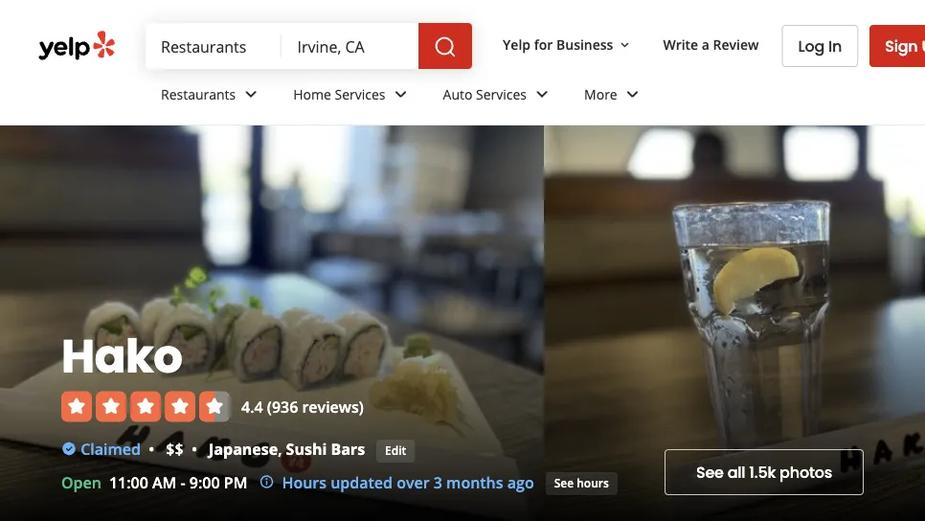 Task type: vqa. For each thing, say whether or not it's contained in the screenshot.
'Services' in the Home Services link
no



Task type: locate. For each thing, give the bounding box(es) containing it.
sign u link
[[871, 25, 926, 67]]

write a review
[[664, 35, 760, 53]]

11:00
[[109, 473, 148, 493]]

yelp for business
[[503, 35, 614, 53]]

0 horizontal spatial see
[[555, 475, 574, 491]]

24 chevron down v2 image for more
[[622, 83, 645, 106]]

open
[[61, 473, 102, 493]]

am
[[152, 473, 177, 493]]

16 chevron down v2 image
[[618, 37, 633, 53]]

auto
[[443, 85, 473, 103]]

16 claim filled v2 image
[[61, 442, 77, 457]]

see for see hours
[[555, 475, 574, 491]]

search image
[[434, 36, 457, 59]]

info alert
[[259, 472, 535, 495]]

$$
[[166, 439, 184, 459]]

u
[[923, 35, 926, 57]]

see inside see all 1.5k photos link
[[697, 462, 724, 484]]

3
[[434, 473, 443, 493]]

log in
[[799, 35, 843, 57]]

1.5k
[[750, 462, 777, 484]]

write
[[664, 35, 699, 53]]

1 horizontal spatial 24 chevron down v2 image
[[531, 83, 554, 106]]

see hours link
[[546, 473, 618, 496]]

photo of hako - irvine, ca, us. california roll image
[[0, 126, 544, 521]]

sushi
[[286, 439, 327, 459]]

1 horizontal spatial see
[[697, 462, 724, 484]]

hours
[[577, 475, 609, 491]]

(936 reviews) link
[[267, 396, 364, 417]]

24 chevron down v2 image inside auto services link
[[531, 83, 554, 106]]

24 chevron down v2 image inside restaurants link
[[240, 83, 263, 106]]

2 services from the left
[[476, 85, 527, 103]]

see all 1.5k photos link
[[665, 450, 865, 496]]

None search field
[[146, 23, 476, 69]]

0 horizontal spatial 24 chevron down v2 image
[[240, 83, 263, 106]]

2 horizontal spatial 24 chevron down v2 image
[[622, 83, 645, 106]]

review
[[714, 35, 760, 53]]

3 24 chevron down v2 image from the left
[[622, 83, 645, 106]]

hours
[[282, 473, 327, 493]]

restaurants link
[[146, 69, 278, 125]]

None field
[[161, 35, 267, 57], [298, 35, 404, 57], [298, 35, 404, 57]]

1 24 chevron down v2 image from the left
[[240, 83, 263, 106]]

japanese link
[[209, 439, 278, 459]]

services for home services
[[335, 85, 386, 103]]

2 24 chevron down v2 image from the left
[[531, 83, 554, 106]]

more
[[585, 85, 618, 103]]

9:00
[[190, 473, 220, 493]]

1 services from the left
[[335, 85, 386, 103]]

edit
[[385, 443, 407, 459]]

Find text field
[[161, 35, 267, 57]]

24 chevron down v2 image down for
[[531, 83, 554, 106]]

see inside see hours link
[[555, 475, 574, 491]]

pm
[[224, 473, 248, 493]]

months
[[447, 473, 504, 493]]

ago
[[508, 473, 535, 493]]

4.4 star rating image
[[61, 392, 230, 422]]

0 horizontal spatial services
[[335, 85, 386, 103]]

24 chevron down v2 image
[[240, 83, 263, 106], [531, 83, 554, 106], [622, 83, 645, 106]]

restaurants
[[161, 85, 236, 103]]

24 chevron down v2 image inside "more" link
[[622, 83, 645, 106]]

more link
[[569, 69, 660, 125]]

see left all
[[697, 462, 724, 484]]

yelp for business button
[[496, 27, 641, 61]]

,
[[278, 439, 282, 459]]

see hours
[[555, 475, 609, 491]]

services
[[335, 85, 386, 103], [476, 85, 527, 103]]

services right auto
[[476, 85, 527, 103]]

-
[[181, 473, 186, 493]]

services left 24 chevron down v2 icon
[[335, 85, 386, 103]]

24 chevron down v2 image right restaurants
[[240, 83, 263, 106]]

updated
[[331, 473, 393, 493]]

24 chevron down v2 image right more
[[622, 83, 645, 106]]

see
[[697, 462, 724, 484], [555, 475, 574, 491]]

1 horizontal spatial services
[[476, 85, 527, 103]]

see left hours
[[555, 475, 574, 491]]

a
[[702, 35, 710, 53]]



Task type: describe. For each thing, give the bounding box(es) containing it.
write a review link
[[656, 27, 767, 61]]

japanese , sushi bars
[[209, 439, 365, 459]]

4.4 (936 reviews)
[[242, 396, 364, 417]]

all
[[728, 462, 746, 484]]

log in link
[[783, 25, 859, 67]]

open 11:00 am - 9:00 pm
[[61, 473, 248, 493]]

in
[[829, 35, 843, 57]]

none field find
[[161, 35, 267, 57]]

see for see all 1.5k photos
[[697, 462, 724, 484]]

photos
[[780, 462, 833, 484]]

hours updated over 3 months ago
[[282, 473, 535, 493]]

sign
[[886, 35, 919, 57]]

services for auto services
[[476, 85, 527, 103]]

24 chevron down v2 image
[[390, 83, 413, 106]]

yelp
[[503, 35, 531, 53]]

reviews)
[[302, 396, 364, 417]]

auto services link
[[428, 69, 569, 125]]

home services link
[[278, 69, 428, 125]]

(936
[[267, 396, 298, 417]]

home services
[[294, 85, 386, 103]]

over
[[397, 473, 430, 493]]

log
[[799, 35, 825, 57]]

claimed
[[81, 439, 141, 459]]

japanese
[[209, 439, 278, 459]]

4.4
[[242, 396, 263, 417]]

sushi bars link
[[286, 439, 365, 459]]

16 info v2 image
[[259, 475, 275, 490]]

home
[[294, 85, 332, 103]]

see all 1.5k photos
[[697, 462, 833, 484]]

business categories element
[[146, 69, 926, 125]]

24 chevron down v2 image for restaurants
[[240, 83, 263, 106]]

hako
[[61, 325, 182, 389]]

24 chevron down v2 image for auto services
[[531, 83, 554, 106]]

photo of hako - irvine, ca, us. table set image
[[544, 126, 926, 521]]

edit button
[[377, 440, 415, 463]]

for
[[535, 35, 553, 53]]

business
[[557, 35, 614, 53]]

auto services
[[443, 85, 527, 103]]

sign u
[[886, 35, 926, 57]]

bars
[[331, 439, 365, 459]]



